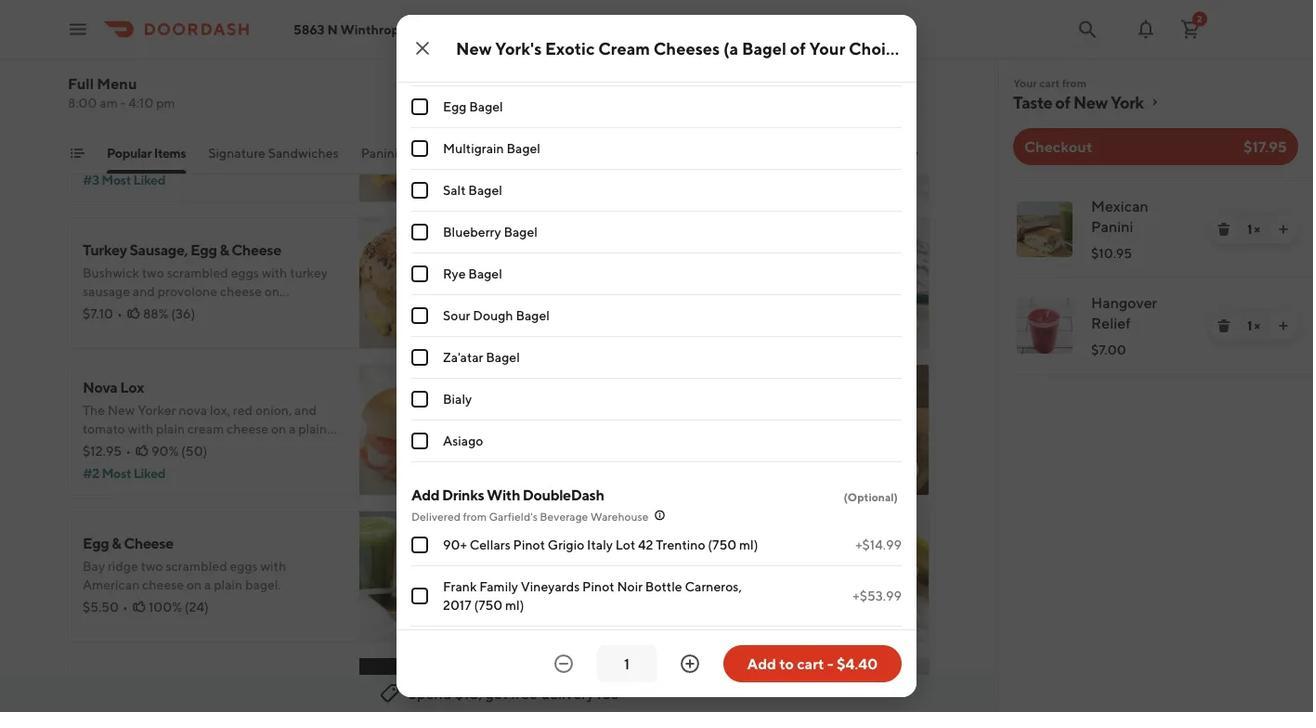 Task type: vqa. For each thing, say whether or not it's contained in the screenshot.
2 items, open Order Cart image at the top right of page
yes



Task type: locate. For each thing, give the bounding box(es) containing it.
1 vertical spatial most
[[102, 466, 131, 481]]

0 vertical spatial popular
[[68, 11, 138, 35]]

add for $4.40
[[882, 315, 907, 331]]

american down "steak"
[[641, 128, 698, 143]]

the inside nova lox the new yorker nova lox, red onion, and tomato with plain cream cheese on a plain bagel.
[[83, 403, 105, 418]]

popular items the most commonly ordered items and dishes from this store
[[68, 11, 422, 54]]

two down sausage,
[[142, 265, 164, 280]]

1 everything from the top
[[83, 146, 146, 162]]

yorker
[[138, 403, 176, 418]]

1 vertical spatial 1
[[1247, 318, 1252, 333]]

0 vertical spatial new
[[456, 38, 492, 58]]

delivery
[[541, 685, 594, 703]]

hangover relief
[[1091, 294, 1157, 332]]

everything for bacon,
[[83, 146, 146, 162]]

• up #2 most liked
[[126, 443, 131, 459]]

2 items, open order cart image
[[1180, 18, 1202, 40]]

provolone down pastrami at the right
[[666, 577, 725, 593]]

0 vertical spatial most
[[102, 172, 131, 188]]

1 left add one to cart icon
[[1247, 222, 1252, 237]]

group
[[411, 0, 902, 463]]

0 vertical spatial provolone
[[158, 284, 217, 299]]

liked for &
[[133, 172, 165, 188]]

breakfast
[[593, 145, 649, 161]]

1 vertical spatial pinot
[[582, 579, 614, 594]]

most
[[93, 39, 122, 54]]

two inside egg & cheese bay ridge two scrambled eggs with american cheese on a plain bagel.
[[141, 559, 163, 574]]

popular down bacon
[[107, 145, 152, 161]]

add button for steak, egg & cheese
[[871, 162, 919, 191]]

$7.10 up #3
[[83, 150, 113, 165]]

fee
[[597, 685, 619, 703]]

1 vertical spatial provolone
[[666, 577, 725, 593]]

of down "your cart from"
[[1055, 92, 1070, 112]]

85%
[[143, 150, 169, 165]]

with inside pastrami, egg & cheese the brooklynite boar's head pastrami with two scrambled eggs and provolone cheese on a rye bagel.
[[740, 559, 766, 574]]

checkout
[[1024, 138, 1093, 156]]

bagel left plain
[[521, 406, 559, 424]]

- inside new york's exotic cream cheeses (a bagel of your choice) dialog
[[827, 655, 834, 673]]

the left most
[[68, 39, 90, 54]]

1 most from the top
[[102, 172, 131, 188]]

8:00
[[68, 95, 97, 111]]

taste
[[1013, 92, 1052, 112]]

1 for mexican panini
[[1247, 222, 1252, 237]]

1 vertical spatial everything
[[83, 302, 146, 318]]

1 vertical spatial items
[[154, 145, 186, 161]]

bagel down dumbo
[[507, 141, 541, 156]]

american inside steak, egg & cheese dumbo philadelphia steak with two scrambled eggs and american cheese on a plain bagel.
[[641, 128, 698, 143]]

1 vertical spatial ml)
[[505, 598, 524, 613]]

bagel for za'atar bagel
[[486, 350, 520, 365]]

bagel right blueberry
[[504, 224, 538, 240]]

with inside turkey sausage, egg & cheese bushwick two scrambled eggs with turkey sausage and provolone cheese on everything bagel.
[[262, 265, 287, 280]]

bushwick
[[83, 265, 139, 280]]

williamsburg
[[83, 109, 161, 124]]

$8.25 down dumbo
[[521, 150, 555, 165]]

1 × left add one to cart icon
[[1247, 222, 1260, 237]]

Current quantity is 1 number field
[[608, 654, 645, 674]]

bagel with plain cream cheese
[[521, 406, 725, 424]]

eggs inside turkey sausage, egg & cheese bushwick two scrambled eggs with turkey sausage and provolone cheese on everything bagel.
[[231, 265, 259, 280]]

popular inside popular items the most commonly ordered items and dishes from this store
[[68, 11, 138, 35]]

None checkbox
[[411, 588, 428, 605]]

•
[[117, 150, 123, 165], [560, 287, 566, 303], [117, 306, 123, 321], [126, 443, 131, 459], [123, 600, 128, 615]]

1 1 from the top
[[1247, 222, 1252, 237]]

egg & cheese image
[[359, 511, 491, 643]]

egg right "egg bagel" option on the top left of the page
[[443, 99, 467, 114]]

turkey
[[83, 241, 127, 259]]

ml) down family
[[505, 598, 524, 613]]

egg right bacon,
[[143, 85, 170, 103]]

and up 88%
[[133, 284, 155, 299]]

bottle
[[645, 579, 682, 594]]

0 vertical spatial american
[[641, 128, 698, 143]]

× for mexican panini
[[1254, 222, 1260, 237]]

Multigrain Bagel checkbox
[[411, 140, 428, 157]]

0 vertical spatial 1 ×
[[1247, 222, 1260, 237]]

-
[[120, 95, 126, 111], [529, 145, 535, 161], [827, 655, 834, 673]]

open menu image
[[67, 18, 89, 40]]

cellars
[[470, 537, 511, 553]]

0 vertical spatial from
[[338, 39, 366, 54]]

Blueberry Bagel checkbox
[[411, 224, 428, 241]]

eggs inside the t. bacon, egg & cheese williamsburg two scrambled eggs with turkey bacon and swiss cheese on everything bagel.
[[253, 109, 281, 124]]

bagel for egg bagel
[[469, 99, 503, 114]]

two inside pastrami, egg & cheese the brooklynite boar's head pastrami with two scrambled eggs and provolone cheese on a rye bagel.
[[521, 577, 543, 593]]

0 horizontal spatial your
[[810, 38, 845, 58]]

1 1 × from the top
[[1247, 222, 1260, 237]]

everything for sausage,
[[83, 302, 146, 318]]

0 vertical spatial $7.10
[[83, 150, 113, 165]]

Asiago checkbox
[[411, 433, 428, 450]]

0 horizontal spatial (750
[[474, 598, 503, 613]]

on inside steak, egg & cheese dumbo philadelphia steak with two scrambled eggs and american cheese on a plain bagel.
[[745, 128, 760, 143]]

new left york's
[[456, 38, 492, 58]]

× left add one to cart icon
[[1254, 222, 1260, 237]]

&
[[172, 85, 182, 103], [593, 85, 603, 103], [468, 145, 476, 161], [220, 241, 229, 259], [112, 534, 121, 552], [614, 534, 623, 552]]

1 left add one to cart image on the right of the page
[[1247, 318, 1252, 333]]

italy
[[587, 537, 613, 553]]

0 vertical spatial $7.10 •
[[83, 150, 123, 165]]

scrambled up (24)
[[166, 559, 227, 574]]

1 vertical spatial (750
[[474, 598, 503, 613]]

nova
[[83, 378, 117, 396]]

1 vertical spatial $7.10
[[83, 306, 113, 321]]

remove item from cart image left add one to cart image on the right of the page
[[1217, 319, 1232, 333]]

cheese inside steak, egg & cheese dumbo philadelphia steak with two scrambled eggs and american cheese on a plain bagel.
[[605, 85, 655, 103]]

bagel. inside steak, egg & cheese dumbo philadelphia steak with two scrambled eggs and american cheese on a plain bagel.
[[552, 146, 588, 162]]

ml) up carneros, at the bottom of page
[[739, 537, 758, 553]]

0 horizontal spatial of
[[790, 38, 806, 58]]

0 vertical spatial (750
[[708, 537, 737, 553]]

• down sausage on the top left of the page
[[117, 306, 123, 321]]

0 vertical spatial 1
[[1247, 222, 1252, 237]]

1 vertical spatial your
[[1013, 76, 1037, 89]]

t.
[[83, 85, 93, 103]]

pastrami
[[686, 559, 738, 574]]

0 vertical spatial your
[[810, 38, 845, 58]]

1 horizontal spatial american
[[641, 128, 698, 143]]

signature sandwiches
[[208, 145, 339, 161]]

scrambled down the brooklynite
[[546, 577, 607, 593]]

add one to cart image
[[1276, 319, 1291, 333]]

taste of new york link
[[1013, 91, 1298, 113]]

100%
[[149, 600, 182, 615]]

add button for nova lox
[[432, 455, 480, 485]]

1 vertical spatial new
[[1073, 92, 1108, 112]]

0 horizontal spatial cart
[[797, 655, 824, 673]]

ml) inside frank family vineyards pinot noir bottle carneros, 2017 (750 ml)
[[505, 598, 524, 613]]

& up philadelphia
[[593, 85, 603, 103]]

& inside turkey sausage, egg & cheese bushwick two scrambled eggs with turkey sausage and provolone cheese on everything bagel.
[[220, 241, 229, 259]]

cheese inside pastrami, egg & cheese the brooklynite boar's head pastrami with two scrambled eggs and provolone cheese on a rye bagel.
[[728, 577, 770, 593]]

2 $7.10 • from the top
[[83, 306, 123, 321]]

from up taste of new york
[[1062, 76, 1087, 89]]

1 vertical spatial ×
[[1254, 318, 1260, 333]]

two inside the t. bacon, egg & cheese williamsburg two scrambled eggs with turkey bacon and swiss cheese on everything bagel.
[[164, 109, 186, 124]]

& right bagels
[[468, 145, 476, 161]]

& right 4:10 at left
[[172, 85, 182, 103]]

the for popular
[[68, 39, 90, 54]]

list containing mexican panini
[[998, 180, 1313, 375]]

1 liked from the top
[[133, 172, 165, 188]]

$4.40
[[521, 287, 557, 303], [837, 655, 878, 673]]

(750 up pastrami at the right
[[708, 537, 737, 553]]

#3 most liked
[[83, 172, 165, 188]]

1 $8.25 from the top
[[521, 150, 555, 165]]

pinot down delivered from garfield's beverage warehouse
[[513, 537, 545, 553]]

4:10
[[128, 95, 154, 111]]

bacon
[[123, 128, 160, 143]]

0 vertical spatial ml)
[[739, 537, 758, 553]]

the up vineyards
[[521, 559, 543, 574]]

cheese up ridge
[[124, 534, 173, 552]]

2 horizontal spatial -
[[827, 655, 834, 673]]

add for pastrami, egg & cheese
[[882, 609, 907, 624]]

1 vertical spatial 1 ×
[[1247, 318, 1260, 333]]

0 vertical spatial pinot
[[513, 537, 545, 553]]

panini
[[1091, 218, 1133, 235]]

turkey inside the t. bacon, egg & cheese williamsburg two scrambled eggs with turkey bacon and swiss cheese on everything bagel.
[[83, 128, 121, 143]]

& inside egg & cheese bay ridge two scrambled eggs with american cheese on a plain bagel.
[[112, 534, 121, 552]]

1 horizontal spatial of
[[1055, 92, 1070, 112]]

1 remove item from cart image from the top
[[1217, 222, 1232, 237]]

2 $7.10 from the top
[[83, 306, 113, 321]]

a up (24)
[[204, 577, 211, 593]]

0 horizontal spatial from
[[338, 39, 366, 54]]

liked down 85%
[[133, 172, 165, 188]]

scrambled up the (36)
[[167, 265, 228, 280]]

2 $8.25 from the top
[[521, 600, 555, 615]]

turkey sausage, egg & cheese image
[[359, 217, 491, 349]]

revive image
[[359, 658, 491, 712]]

1 horizontal spatial pinot
[[582, 579, 614, 594]]

scrambled up swiss
[[189, 109, 250, 124]]

scrambled inside steak, egg & cheese dumbo philadelphia steak with two scrambled eggs and american cheese on a plain bagel.
[[521, 128, 583, 143]]

steak,
[[521, 85, 562, 103]]

your left choice)
[[810, 38, 845, 58]]

1 horizontal spatial turkey
[[290, 265, 328, 280]]

0 horizontal spatial provolone
[[158, 284, 217, 299]]

0 horizontal spatial ml)
[[505, 598, 524, 613]]

cheese right plain
[[675, 406, 725, 424]]

2 1 × from the top
[[1247, 318, 1260, 333]]

0 horizontal spatial turkey
[[83, 128, 121, 143]]

items up commonly
[[142, 11, 192, 35]]

2 most from the top
[[102, 466, 131, 481]]

#2
[[83, 466, 99, 481]]

swiss
[[187, 128, 217, 143]]

cheese up boar's
[[626, 534, 676, 552]]

1 vertical spatial -
[[529, 145, 535, 161]]

add for t. bacon, egg & cheese
[[443, 169, 469, 184]]

add
[[443, 169, 469, 184], [882, 169, 907, 184], [443, 315, 469, 331], [882, 315, 907, 331], [443, 462, 469, 477], [882, 462, 907, 477], [411, 486, 439, 504], [443, 609, 469, 624], [882, 609, 907, 624], [747, 655, 776, 673]]

egg inside egg & cheese bay ridge two scrambled eggs with american cheese on a plain bagel.
[[83, 534, 109, 552]]

1 horizontal spatial ml)
[[739, 537, 758, 553]]

0 vertical spatial cream
[[598, 38, 650, 58]]

ml) for trentino
[[739, 537, 758, 553]]

1 vertical spatial $4.40
[[837, 655, 878, 673]]

bagel down pumpernickel
[[469, 99, 503, 114]]

×
[[1254, 222, 1260, 237], [1254, 318, 1260, 333]]

on inside nova lox the new yorker nova lox, red onion, and tomato with plain cream cheese on a plain bagel.
[[271, 421, 286, 437]]

1 horizontal spatial $4.40
[[837, 655, 878, 673]]

add to cart - $4.40 button
[[723, 645, 902, 683]]

2 vertical spatial new
[[108, 403, 135, 418]]

(750 down family
[[474, 598, 503, 613]]

1 horizontal spatial new
[[456, 38, 492, 58]]

90%
[[151, 443, 179, 459]]

noir
[[617, 579, 643, 594]]

new
[[456, 38, 492, 58], [1073, 92, 1108, 112], [108, 403, 135, 418]]

items inside popular items the most commonly ordered items and dishes from this store
[[142, 11, 192, 35]]

0 vertical spatial cart
[[1040, 76, 1060, 89]]

most for egg
[[102, 172, 131, 188]]

cheese inside steak, egg & cheese dumbo philadelphia steak with two scrambled eggs and american cheese on a plain bagel.
[[700, 128, 742, 143]]

1 $7.10 from the top
[[83, 150, 113, 165]]

the up "tomato"
[[83, 403, 105, 418]]

0 vertical spatial of
[[790, 38, 806, 58]]

0 horizontal spatial -
[[120, 95, 126, 111]]

bagel right rye
[[468, 266, 502, 281]]

2 liked from the top
[[133, 466, 165, 481]]

cheese up philadelphia
[[605, 85, 655, 103]]

two right 4:10 at left
[[164, 109, 186, 124]]

bagel. inside pastrami, egg & cheese the brooklynite boar's head pastrami with two scrambled eggs and provolone cheese on a rye bagel.
[[569, 596, 605, 611]]

scroll menu navigation right image
[[907, 146, 922, 161]]

• up #3 most liked
[[117, 150, 123, 165]]

cheese down signature sandwiches button
[[231, 241, 281, 259]]

and up breakfast
[[616, 128, 638, 143]]

& right italy
[[614, 534, 623, 552]]

Sour  Dough Bagel checkbox
[[411, 307, 428, 324]]

remove item from cart image left add one to cart icon
[[1217, 222, 1232, 237]]

2 vertical spatial -
[[827, 655, 834, 673]]

cream right exotic on the left of page
[[598, 38, 650, 58]]

two right ridge
[[141, 559, 163, 574]]

two
[[164, 109, 186, 124], [707, 109, 729, 124], [142, 265, 164, 280], [141, 559, 163, 574], [521, 577, 543, 593]]

$8.25 down vineyards
[[521, 600, 555, 615]]

from down drinks
[[463, 510, 487, 523]]

with inside egg & cheese bay ridge two scrambled eggs with american cheese on a plain bagel.
[[260, 559, 286, 574]]

of
[[790, 38, 806, 58], [1055, 92, 1070, 112]]

5863 n winthrop ave
[[293, 22, 425, 37]]

t. bacon, egg & cheese image
[[359, 71, 491, 202]]

cream for cheese
[[628, 406, 672, 424]]

$4.40 up sour  dough bagel
[[521, 287, 557, 303]]

1 vertical spatial turkey
[[290, 265, 328, 280]]

bagel right the salt
[[468, 182, 502, 198]]

0 horizontal spatial american
[[83, 577, 140, 593]]

items
[[142, 11, 192, 35], [154, 145, 186, 161]]

1 vertical spatial american
[[83, 577, 140, 593]]

manhattan
[[786, 145, 851, 161]]

manhattan lunch (tony specials) button
[[786, 144, 982, 174]]

pumpernickel bagel
[[443, 57, 562, 72]]

0 vertical spatial turkey
[[83, 128, 121, 143]]

add button for turkey sausage, egg & cheese
[[432, 308, 480, 338]]

0 vertical spatial everything
[[83, 146, 146, 162]]

bagel. inside turkey sausage, egg & cheese bushwick two scrambled eggs with turkey sausage and provolone cheese on everything bagel.
[[149, 302, 185, 318]]

(750
[[708, 537, 737, 553], [474, 598, 503, 613]]

cart up taste at the right top of page
[[1040, 76, 1060, 89]]

1 vertical spatial cart
[[797, 655, 824, 673]]

1 horizontal spatial your
[[1013, 76, 1037, 89]]

0 vertical spatial items
[[142, 11, 192, 35]]

(a
[[723, 38, 739, 58]]

2 vertical spatial from
[[463, 510, 487, 523]]

bagel right za'atar
[[486, 350, 520, 365]]

egg up philadelphia
[[564, 85, 591, 103]]

pinot down the brooklynite
[[582, 579, 614, 594]]

choice)
[[849, 38, 910, 58]]

and down head
[[641, 577, 663, 593]]

1 × left add one to cart image on the right of the page
[[1247, 318, 1260, 333]]

liked for new
[[133, 466, 165, 481]]

egg right sausage,
[[190, 241, 217, 259]]

on inside pastrami, egg & cheese the brooklynite boar's head pastrami with two scrambled eggs and provolone cheese on a rye bagel.
[[521, 596, 536, 611]]

cart
[[1040, 76, 1060, 89], [797, 655, 824, 673]]

bagel up steak,
[[528, 57, 562, 72]]

(750 inside frank family vineyards pinot noir bottle carneros, 2017 (750 ml)
[[474, 598, 503, 613]]

90+
[[443, 537, 467, 553]]

0 horizontal spatial pinot
[[513, 537, 545, 553]]

cheese inside the t. bacon, egg & cheese williamsburg two scrambled eggs with turkey bacon and swiss cheese on everything bagel.
[[184, 85, 234, 103]]

1 horizontal spatial (750
[[708, 537, 737, 553]]

liked down 90%
[[133, 466, 165, 481]]

popular up most
[[68, 11, 138, 35]]

add button
[[432, 162, 480, 191], [871, 162, 919, 191], [432, 308, 480, 338], [871, 308, 919, 338], [432, 455, 480, 485], [871, 455, 919, 485], [432, 602, 480, 632], [871, 602, 919, 632]]

$7.10 • for turkey sausage, egg & cheese
[[83, 306, 123, 321]]

2 vertical spatial the
[[521, 559, 543, 574]]

provolone up the (36)
[[158, 284, 217, 299]]

the inside popular items the most commonly ordered items and dishes from this store
[[68, 39, 90, 54]]

egg left the lot
[[585, 534, 611, 552]]

$7.10 • up #3
[[83, 150, 123, 165]]

everything up #3 most liked
[[83, 146, 146, 162]]

- right spreads
[[529, 145, 535, 161]]

group containing pumpernickel bagel
[[411, 0, 902, 463]]

2 remove item from cart image from the top
[[1217, 319, 1232, 333]]

head
[[654, 559, 684, 574]]

1 × from the top
[[1254, 222, 1260, 237]]

2 1 from the top
[[1247, 318, 1252, 333]]

& up ridge
[[112, 534, 121, 552]]

cheese inside pastrami, egg & cheese the brooklynite boar's head pastrami with two scrambled eggs and provolone cheese on a rye bagel.
[[626, 534, 676, 552]]

from inside add drinks with doubledash group
[[463, 510, 487, 523]]

york's
[[495, 38, 542, 58]]

None checkbox
[[411, 537, 428, 554]]

1 $7.10 • from the top
[[83, 150, 123, 165]]

0 vertical spatial liked
[[133, 172, 165, 188]]

a inside pastrami, egg & cheese the brooklynite boar's head pastrami with two scrambled eggs and provolone cheese on a rye bagel.
[[539, 596, 546, 611]]

turkey inside turkey sausage, egg & cheese bushwick two scrambled eggs with turkey sausage and provolone cheese on everything bagel.
[[290, 265, 328, 280]]

1 vertical spatial popular
[[107, 145, 152, 161]]

$7.10 down sausage on the top left of the page
[[83, 306, 113, 321]]

popular
[[68, 11, 138, 35], [107, 145, 152, 161]]

+$14.99
[[856, 537, 902, 553]]

0 vertical spatial -
[[120, 95, 126, 111]]

1 vertical spatial the
[[83, 403, 105, 418]]

remove item from cart image
[[1217, 222, 1232, 237], [1217, 319, 1232, 333]]

plain
[[521, 146, 550, 162], [156, 421, 185, 437], [298, 421, 327, 437], [214, 577, 243, 593]]

decrease quantity by 1 image
[[553, 653, 575, 675]]

$7.10 • down sausage on the top left of the page
[[83, 306, 123, 321]]

& right sausage,
[[220, 241, 229, 259]]

of up item search search field
[[790, 38, 806, 58]]

a left rye at the left of page
[[539, 596, 546, 611]]

items for popular items the most commonly ordered items and dishes from this store
[[142, 11, 192, 35]]

nova lox image
[[359, 364, 491, 496]]

ridge
[[108, 559, 138, 574]]

eggs inside egg & cheese bay ridge two scrambled eggs with american cheese on a plain bagel.
[[230, 559, 258, 574]]

Rye Bagel checkbox
[[411, 266, 428, 282]]

half dozen bagels image
[[798, 658, 930, 712]]

$7.10 • for t. bacon, egg & cheese
[[83, 150, 123, 165]]

- right am
[[120, 95, 126, 111]]

a inside steak, egg & cheese dumbo philadelphia steak with two scrambled eggs and american cheese on a plain bagel.
[[762, 128, 769, 143]]

new down lox
[[108, 403, 135, 418]]

1 horizontal spatial from
[[463, 510, 487, 523]]

drinks
[[442, 486, 484, 504]]

add inside button
[[747, 655, 776, 673]]

2 × from the top
[[1254, 318, 1260, 333]]

two right family
[[521, 577, 543, 593]]

1 vertical spatial remove item from cart image
[[1217, 319, 1232, 333]]

bagel for blueberry bagel
[[504, 224, 538, 240]]

a down item search search field
[[762, 128, 769, 143]]

0 vertical spatial remove item from cart image
[[1217, 222, 1232, 237]]

items for popular items
[[154, 145, 186, 161]]

and inside popular items the most commonly ordered items and dishes from this store
[[273, 39, 296, 54]]

and inside nova lox the new yorker nova lox, red onion, and tomato with plain cream cheese on a plain bagel.
[[294, 403, 317, 418]]

2 everything from the top
[[83, 302, 146, 318]]

1 vertical spatial of
[[1055, 92, 1070, 112]]

everything inside turkey sausage, egg & cheese bushwick two scrambled eggs with turkey sausage and provolone cheese on everything bagel.
[[83, 302, 146, 318]]

sour  dough bagel
[[443, 308, 550, 323]]

most right #3
[[102, 172, 131, 188]]

1 horizontal spatial provolone
[[666, 577, 725, 593]]

from down 5863 n winthrop ave
[[338, 39, 366, 54]]

- inside full menu 8:00 am - 4:10 pm
[[120, 95, 126, 111]]

(750 for 2017
[[474, 598, 503, 613]]

american inside egg & cheese bay ridge two scrambled eggs with american cheese on a plain bagel.
[[83, 577, 140, 593]]

cheese inside egg & cheese bay ridge two scrambled eggs with american cheese on a plain bagel.
[[124, 534, 173, 552]]

1 vertical spatial liked
[[133, 466, 165, 481]]

0 vertical spatial ×
[[1254, 222, 1260, 237]]

1 vertical spatial $8.25
[[521, 600, 555, 615]]

2 horizontal spatial new
[[1073, 92, 1108, 112]]

1 vertical spatial $7.10 •
[[83, 306, 123, 321]]

cream inside dialog
[[598, 38, 650, 58]]

egg up bay
[[83, 534, 109, 552]]

$4.40 right to
[[837, 655, 878, 673]]

list
[[998, 180, 1313, 375]]

american
[[641, 128, 698, 143], [83, 577, 140, 593]]

2 horizontal spatial from
[[1062, 76, 1087, 89]]

add drinks with doubledash group
[[411, 485, 902, 687]]

to
[[780, 655, 794, 673]]

dough
[[473, 308, 513, 323]]

american down ridge
[[83, 577, 140, 593]]

Item Search search field
[[662, 87, 915, 108]]

eggs inside pastrami, egg & cheese the brooklynite boar's head pastrami with two scrambled eggs and provolone cheese on a rye bagel.
[[610, 577, 638, 593]]

and right items on the left top of the page
[[273, 39, 296, 54]]

0 horizontal spatial new
[[108, 403, 135, 418]]

0 horizontal spatial $4.40
[[521, 287, 557, 303]]

everything inside the t. bacon, egg & cheese williamsburg two scrambled eggs with turkey bacon and swiss cheese on everything bagel.
[[83, 146, 146, 162]]

0 vertical spatial the
[[68, 39, 90, 54]]

0 vertical spatial $8.25
[[521, 150, 555, 165]]

cheese
[[184, 85, 234, 103], [605, 85, 655, 103], [231, 241, 281, 259], [675, 406, 725, 424], [124, 534, 173, 552], [626, 534, 676, 552]]

your up taste at the right top of page
[[1013, 76, 1037, 89]]

two right "steak"
[[707, 109, 729, 124]]

turkey for sausage,
[[290, 265, 328, 280]]

1 vertical spatial cream
[[628, 406, 672, 424]]

cheese
[[220, 128, 262, 143], [700, 128, 742, 143], [220, 284, 262, 299], [227, 421, 269, 437], [142, 577, 184, 593], [728, 577, 770, 593]]

egg
[[143, 85, 170, 103], [564, 85, 591, 103], [443, 99, 467, 114], [190, 241, 217, 259], [83, 534, 109, 552], [585, 534, 611, 552]]

items down bacon
[[154, 145, 186, 161]]

the for nova
[[83, 403, 105, 418]]

Bialy checkbox
[[411, 391, 428, 408]]

everything down sausage on the top left of the page
[[83, 302, 146, 318]]

turkey
[[83, 128, 121, 143], [290, 265, 328, 280]]

trentino
[[656, 537, 705, 553]]

1 horizontal spatial -
[[529, 145, 535, 161]]

spend $15, get free delivery fee
[[408, 685, 619, 703]]

cart right to
[[797, 655, 824, 673]]

a inside nova lox the new yorker nova lox, red onion, and tomato with plain cream cheese on a plain bagel.
[[289, 421, 296, 437]]

cheese up swiss
[[184, 85, 234, 103]]

add button for pastrami, egg & cheese
[[871, 602, 919, 632]]

scrambled inside pastrami, egg & cheese the brooklynite boar's head pastrami with two scrambled eggs and provolone cheese on a rye bagel.
[[546, 577, 607, 593]]

bagel for multigrain bagel
[[507, 141, 541, 156]]

new york's exotic cream cheeses (a bagel of your choice) dialog
[[397, 0, 917, 697]]

• right $5.50
[[123, 600, 128, 615]]



Task type: describe. For each thing, give the bounding box(es) containing it.
on inside the t. bacon, egg & cheese williamsburg two scrambled eggs with turkey bacon and swiss cheese on everything bagel.
[[264, 128, 280, 143]]

hangover
[[1091, 294, 1157, 312]]

new inside nova lox the new yorker nova lox, red onion, and tomato with plain cream cheese on a plain bagel.
[[108, 403, 135, 418]]

bialy
[[443, 391, 472, 407]]

egg inside new york's exotic cream cheeses (a bagel of your choice) dialog
[[443, 99, 467, 114]]

• for egg & cheese
[[123, 600, 128, 615]]

• for turkey sausage, egg & cheese
[[117, 306, 123, 321]]

steak
[[644, 109, 676, 124]]

cheese inside the t. bacon, egg & cheese williamsburg two scrambled eggs with turkey bacon and swiss cheese on everything bagel.
[[220, 128, 262, 143]]

• for t. bacon, egg & cheese
[[117, 150, 123, 165]]

and inside the t. bacon, egg & cheese williamsburg two scrambled eggs with turkey bacon and swiss cheese on everything bagel.
[[162, 128, 185, 143]]

add one to cart image
[[1276, 222, 1291, 237]]

cheese inside turkey sausage, egg & cheese bushwick two scrambled eggs with turkey sausage and provolone cheese on everything bagel.
[[220, 284, 262, 299]]

scrambled inside egg & cheese bay ridge two scrambled eggs with american cheese on a plain bagel.
[[166, 559, 227, 574]]

egg inside the t. bacon, egg & cheese williamsburg two scrambled eggs with turkey bacon and swiss cheese on everything bagel.
[[143, 85, 170, 103]]

(750 for trentino
[[708, 537, 737, 553]]

boar's
[[616, 559, 652, 574]]

carneros,
[[685, 579, 742, 594]]

$5.50 •
[[83, 600, 128, 615]]

remove item from cart image for mexican panini
[[1217, 222, 1232, 237]]

with inside nova lox the new yorker nova lox, red onion, and tomato with plain cream cheese on a plain bagel.
[[128, 421, 153, 437]]

cheese inside turkey sausage, egg & cheese bushwick two scrambled eggs with turkey sausage and provolone cheese on everything bagel.
[[231, 241, 281, 259]]

popular items
[[107, 145, 186, 161]]

1 × for mexican panini
[[1247, 222, 1260, 237]]

scrambled inside turkey sausage, egg & cheese bushwick two scrambled eggs with turkey sausage and provolone cheese on everything bagel.
[[167, 265, 228, 280]]

bagel. inside the t. bacon, egg & cheese williamsburg two scrambled eggs with turkey bacon and swiss cheese on everything bagel.
[[149, 146, 185, 162]]

add for turkey sausage, egg & cheese
[[443, 315, 469, 331]]

sausage
[[83, 284, 130, 299]]

the inside pastrami, egg & cheese the brooklynite boar's head pastrami with two scrambled eggs and provolone cheese on a rye bagel.
[[521, 559, 543, 574]]

t. bacon, egg & cheese williamsburg two scrambled eggs with turkey bacon and swiss cheese on everything bagel.
[[83, 85, 309, 162]]

rye
[[548, 596, 567, 611]]

bay
[[83, 559, 105, 574]]

none checkbox inside add drinks with doubledash group
[[411, 537, 428, 554]]

(optional)
[[844, 490, 898, 503]]

warehouse
[[590, 510, 649, 523]]

cheese inside nova lox the new yorker nova lox, red onion, and tomato with plain cream cheese on a plain bagel.
[[227, 421, 269, 437]]

bagel. inside egg & cheese bay ridge two scrambled eggs with american cheese on a plain bagel.
[[245, 577, 281, 593]]

• for nova lox
[[126, 443, 131, 459]]

lunch
[[853, 145, 891, 161]]

steak, egg & cheese image
[[798, 71, 930, 202]]

- for bagels & spreads - brooklyn breakfast
[[529, 145, 535, 161]]

add for steak, egg & cheese
[[882, 169, 907, 184]]

increase quantity by 1 image
[[679, 653, 701, 675]]

with inside the t. bacon, egg & cheese williamsburg two scrambled eggs with turkey bacon and swiss cheese on everything bagel.
[[284, 109, 309, 124]]

delivered
[[411, 510, 461, 523]]

red
[[233, 403, 253, 418]]

0 vertical spatial $4.40
[[521, 287, 557, 303]]

new inside dialog
[[456, 38, 492, 58]]

cart inside add to cart - $4.40 button
[[797, 655, 824, 673]]

from inside popular items the most commonly ordered items and dishes from this store
[[338, 39, 366, 54]]

none checkbox inside add drinks with doubledash group
[[411, 588, 428, 605]]

remove item from cart image for hangover relief
[[1217, 319, 1232, 333]]

$12.95 •
[[83, 443, 131, 459]]

cream for cheeses
[[598, 38, 650, 58]]

add button for $4.40
[[871, 308, 919, 338]]

bagels & spreads - brooklyn breakfast
[[426, 145, 649, 161]]

relief
[[1091, 314, 1131, 332]]

and inside turkey sausage, egg & cheese bushwick two scrambled eggs with turkey sausage and provolone cheese on everything bagel.
[[133, 284, 155, 299]]

bagel for rye bagel
[[468, 266, 502, 281]]

menu
[[97, 75, 137, 92]]

pumpernickel
[[443, 57, 525, 72]]

bagel with plain cream cheese image
[[798, 364, 930, 496]]

1 × for hangover relief
[[1247, 318, 1260, 333]]

manhattan lunch (tony specials)
[[786, 145, 982, 161]]

88% (36)
[[143, 306, 195, 321]]

add button for egg & cheese
[[432, 602, 480, 632]]

cheeses
[[654, 38, 720, 58]]

new inside 'link'
[[1073, 92, 1108, 112]]

add for nova lox
[[443, 462, 469, 477]]

add drinks with doubledash
[[411, 486, 604, 504]]

1 horizontal spatial cart
[[1040, 76, 1060, 89]]

popular for popular items
[[107, 145, 152, 161]]

73% (23)
[[586, 287, 637, 303]]

most for the
[[102, 466, 131, 481]]

bagel for salt bagel
[[468, 182, 502, 198]]

asiago
[[443, 433, 483, 449]]

& inside pastrami, egg & cheese the brooklynite boar's head pastrami with two scrambled eggs and provolone cheese on a rye bagel.
[[614, 534, 623, 552]]

za'atar
[[443, 350, 483, 365]]

vineyards
[[521, 579, 580, 594]]

$15,
[[455, 685, 482, 703]]

add inside group
[[411, 486, 439, 504]]

bagels & spreads - brooklyn breakfast button
[[426, 144, 649, 174]]

new york's exotic cream cheeses (a bagel of your choice)
[[456, 38, 910, 58]]

sandwiches
[[268, 145, 339, 161]]

nova
[[179, 403, 207, 418]]

blueberry
[[443, 224, 501, 240]]

on inside egg & cheese bay ridge two scrambled eggs with american cheese on a plain bagel.
[[187, 577, 202, 593]]

pastrami, egg & cheese image
[[798, 511, 930, 643]]

Pumpernickel Bagel checkbox
[[411, 57, 428, 73]]

store
[[393, 39, 422, 54]]

popular for popular items the most commonly ordered items and dishes from this store
[[68, 11, 138, 35]]

egg & cheese bay ridge two scrambled eggs with american cheese on a plain bagel.
[[83, 534, 286, 593]]

two inside steak, egg & cheese dumbo philadelphia steak with two scrambled eggs and american cheese on a plain bagel.
[[707, 109, 729, 124]]

philadelphia
[[568, 109, 642, 124]]

85% (47)
[[143, 150, 195, 165]]

#3
[[83, 172, 99, 188]]

& inside the t. bacon, egg & cheese williamsburg two scrambled eggs with turkey bacon and swiss cheese on everything bagel.
[[172, 85, 182, 103]]

1 vertical spatial from
[[1062, 76, 1087, 89]]

Onion Bagel checkbox
[[411, 15, 428, 32]]

- for add to cart - $4.40
[[827, 655, 834, 673]]

× for hangover relief
[[1254, 318, 1260, 333]]

on inside turkey sausage, egg & cheese bushwick two scrambled eggs with turkey sausage and provolone cheese on everything bagel.
[[264, 284, 280, 299]]

2 button
[[1172, 11, 1209, 48]]

scrambled inside the t. bacon, egg & cheese williamsburg two scrambled eggs with turkey bacon and swiss cheese on everything bagel.
[[189, 109, 250, 124]]

frank
[[443, 579, 477, 594]]

of inside 'link'
[[1055, 92, 1070, 112]]

multigrain bagel
[[443, 141, 541, 156]]

(50)
[[181, 443, 207, 459]]

bacon,
[[96, 85, 141, 103]]

$4.40 inside add to cart - $4.40 button
[[837, 655, 878, 673]]

#2 most liked
[[83, 466, 165, 481]]

bagel right (a
[[742, 38, 787, 58]]

2017
[[443, 598, 471, 613]]

signature sandwiches button
[[208, 144, 339, 174]]

Salt Bagel checkbox
[[411, 182, 428, 199]]

egg inside turkey sausage, egg & cheese bushwick two scrambled eggs with turkey sausage and provolone cheese on everything bagel.
[[190, 241, 217, 259]]

get
[[485, 685, 508, 703]]

salt
[[443, 182, 466, 198]]

$7.10 for t. bacon, egg & cheese
[[83, 150, 113, 165]]

hangover relief image
[[1017, 298, 1073, 354]]

close new york's exotic cream cheeses (a bagel of your choice) image
[[411, 37, 434, 59]]

& inside bagels & spreads - brooklyn breakfast button
[[468, 145, 476, 161]]

mexican panini image
[[1017, 202, 1073, 257]]

egg inside pastrami, egg & cheese the brooklynite boar's head pastrami with two scrambled eggs and provolone cheese on a rye bagel.
[[585, 534, 611, 552]]

and inside steak, egg & cheese dumbo philadelphia steak with two scrambled eggs and american cheese on a plain bagel.
[[616, 128, 638, 143]]

notification bell image
[[1135, 18, 1157, 40]]

cheese inside egg & cheese bay ridge two scrambled eggs with american cheese on a plain bagel.
[[142, 577, 184, 593]]

pm
[[156, 95, 175, 111]]

• left 73%
[[560, 287, 566, 303]]

add for egg & cheese
[[443, 609, 469, 624]]

a inside egg & cheese bay ridge two scrambled eggs with american cheese on a plain bagel.
[[204, 577, 211, 593]]

free
[[511, 685, 538, 703]]

& inside steak, egg & cheese dumbo philadelphia steak with two scrambled eggs and american cheese on a plain bagel.
[[593, 85, 603, 103]]

bagel down the $4.40 •
[[516, 308, 550, 323]]

new york's exotic cream cheeses (a bagel of your choice) image
[[798, 217, 930, 349]]

nova lox the new yorker nova lox, red onion, and tomato with plain cream cheese on a plain bagel.
[[83, 378, 327, 455]]

100% (24)
[[149, 600, 209, 615]]

bagel. inside nova lox the new yorker nova lox, red onion, and tomato with plain cream cheese on a plain bagel.
[[83, 440, 119, 455]]

your inside new york's exotic cream cheeses (a bagel of your choice) dialog
[[810, 38, 845, 58]]

lox,
[[210, 403, 230, 418]]

taste of new york
[[1013, 92, 1144, 112]]

multigrain
[[443, 141, 504, 156]]

za'atar bagel
[[443, 350, 520, 365]]

(47)
[[172, 150, 195, 165]]

plain inside steak, egg & cheese dumbo philadelphia steak with two scrambled eggs and american cheese on a plain bagel.
[[521, 146, 550, 162]]

90+ cellars pinot grigio italy lot 42 trentino (750 ml)
[[443, 537, 758, 553]]

$8.25 for steak, egg & cheese
[[521, 150, 555, 165]]

$7.00
[[1091, 342, 1126, 358]]

rye bagel
[[443, 266, 502, 281]]

spend
[[408, 685, 452, 703]]

doubledash
[[523, 486, 604, 504]]

ml) for 2017
[[505, 598, 524, 613]]

of inside dialog
[[790, 38, 806, 58]]

with inside steak, egg & cheese dumbo philadelphia steak with two scrambled eggs and american cheese on a plain bagel.
[[678, 109, 704, 124]]

your cart from
[[1013, 76, 1087, 89]]

$12.95
[[83, 443, 122, 459]]

paninis button
[[361, 144, 404, 174]]

$5.50
[[83, 600, 119, 615]]

cream
[[187, 421, 224, 437]]

$8.25 for pastrami, egg & cheese
[[521, 600, 555, 615]]

turkey for bacon,
[[83, 128, 121, 143]]

provolone inside turkey sausage, egg & cheese bushwick two scrambled eggs with turkey sausage and provolone cheese on everything bagel.
[[158, 284, 217, 299]]

egg inside steak, egg & cheese dumbo philadelphia steak with two scrambled eggs and american cheese on a plain bagel.
[[564, 85, 591, 103]]

pastrami, egg & cheese the brooklynite boar's head pastrami with two scrambled eggs and provolone cheese on a rye bagel.
[[521, 534, 770, 611]]

pinot inside frank family vineyards pinot noir bottle carneros, 2017 (750 ml)
[[582, 579, 614, 594]]

pastrami,
[[521, 534, 582, 552]]

$10.95
[[1091, 246, 1132, 261]]

two inside turkey sausage, egg & cheese bushwick two scrambled eggs with turkey sausage and provolone cheese on everything bagel.
[[142, 265, 164, 280]]

2
[[1197, 13, 1203, 24]]

with
[[487, 486, 520, 504]]

plain inside egg & cheese bay ridge two scrambled eggs with american cheese on a plain bagel.
[[214, 577, 243, 593]]

(tony
[[893, 145, 926, 161]]

sour
[[443, 308, 470, 323]]

1 for hangover relief
[[1247, 318, 1252, 333]]

commonly
[[125, 39, 186, 54]]

+$53.99
[[853, 588, 902, 604]]

42
[[638, 537, 653, 553]]

steak, egg & cheese dumbo philadelphia steak with two scrambled eggs and american cheese on a plain bagel.
[[521, 85, 769, 162]]

bagel for pumpernickel bagel
[[528, 57, 562, 72]]

eggs inside steak, egg & cheese dumbo philadelphia steak with two scrambled eggs and american cheese on a plain bagel.
[[585, 128, 613, 143]]

Egg Bagel checkbox
[[411, 98, 428, 115]]

delivered from garfield's beverage warehouse image
[[652, 508, 667, 523]]

5863
[[293, 22, 325, 37]]

provolone inside pastrami, egg & cheese the brooklynite boar's head pastrami with two scrambled eggs and provolone cheese on a rye bagel.
[[666, 577, 725, 593]]

onion,
[[255, 403, 292, 418]]

$7.10 for turkey sausage, egg & cheese
[[83, 306, 113, 321]]

Za'atar Bagel checkbox
[[411, 349, 428, 366]]

add button for t. bacon, egg & cheese
[[432, 162, 480, 191]]

and inside pastrami, egg & cheese the brooklynite boar's head pastrami with two scrambled eggs and provolone cheese on a rye bagel.
[[641, 577, 663, 593]]



